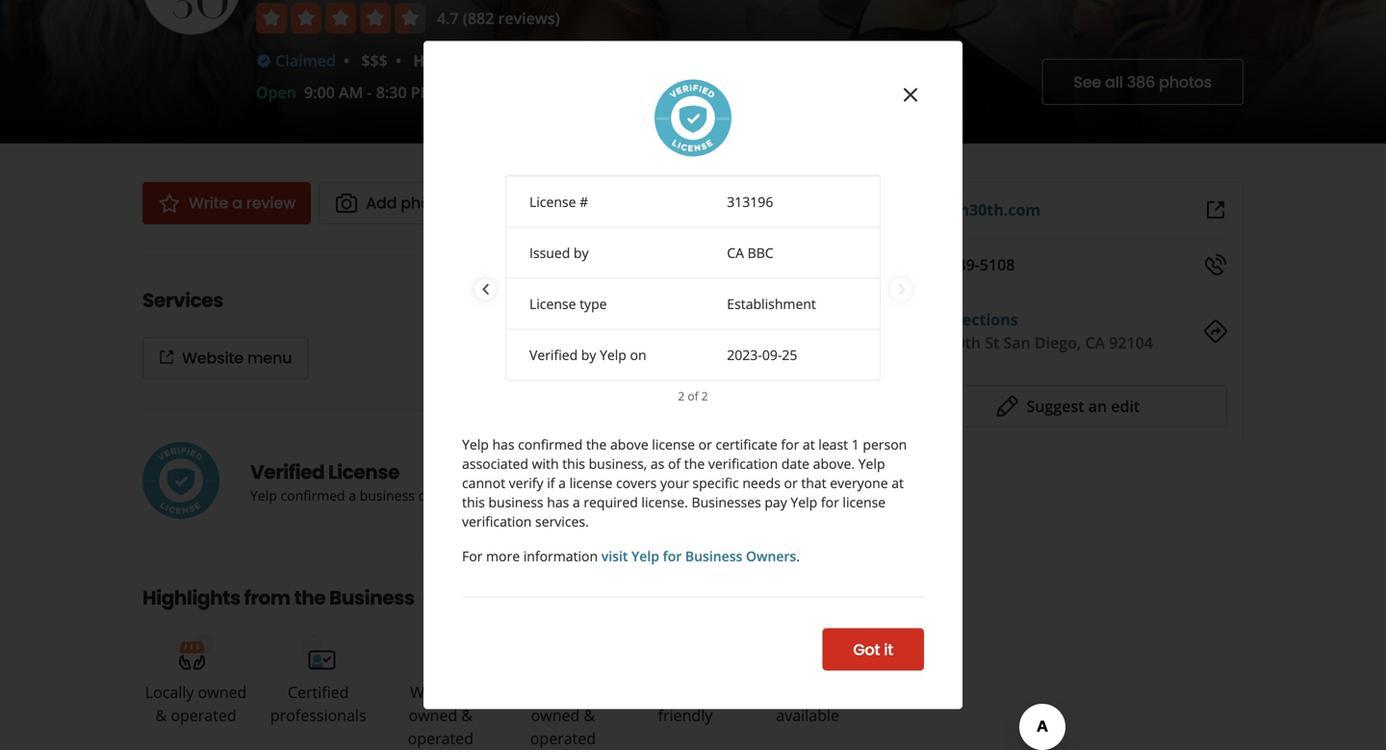 Task type: describe. For each thing, give the bounding box(es) containing it.
verify
[[509, 474, 544, 492]]

16 external link v2 image
[[159, 350, 174, 365]]

$$$
[[361, 50, 388, 71]]

add photo
[[366, 192, 446, 214]]

next image
[[891, 278, 912, 301]]

24 pencil v2 image
[[996, 395, 1019, 418]]

24 phone v2 image
[[1205, 253, 1228, 276]]

1 horizontal spatial the
[[586, 435, 607, 454]]

suggest
[[1027, 396, 1085, 416]]

share
[[517, 192, 561, 214]]

directions
[[940, 309, 1018, 330]]

yelp inside the verified license yelp confirmed a business or employee license.
[[250, 486, 277, 505]]

services element
[[112, 255, 861, 379]]

person
[[863, 435, 907, 454]]

a inside the verified license yelp confirmed a business or employee license.
[[349, 486, 356, 505]]

operated for minority- owned & operated
[[530, 728, 596, 749]]

certificate
[[716, 435, 778, 454]]

locally owned & operated
[[145, 682, 247, 726]]

professionals
[[270, 705, 366, 726]]

that
[[801, 474, 827, 492]]

313196
[[727, 193, 774, 211]]

covers
[[616, 474, 657, 492]]

consultations
[[759, 682, 857, 702]]

2225
[[909, 332, 944, 353]]

owners
[[746, 547, 797, 565]]

4.7 (882 reviews)
[[437, 8, 560, 28]]

businesses
[[692, 493, 761, 511]]

by for issued
[[574, 244, 589, 262]]

confirmed inside yelp has confirmed the above license or certificate for at least 1 person associated with this business, as of the verification date above. yelp cannot verify if a license covers your specific needs or that everyone at this business has a required license. businesses pay yelp for license verification services.
[[518, 435, 583, 454]]

1 vertical spatial has
[[547, 493, 569, 511]]

available
[[776, 705, 840, 726]]

25
[[782, 346, 798, 364]]

certified professionals
[[270, 682, 366, 726]]

business inside the verified license yelp confirmed a business or employee license.
[[360, 486, 415, 505]]

see all 386 photos
[[1074, 71, 1212, 93]]

an
[[1089, 396, 1107, 416]]

8:30
[[376, 82, 407, 103]]

write a review
[[189, 192, 296, 214]]

open
[[256, 82, 297, 103]]

required
[[584, 493, 638, 511]]

owned for minority-
[[531, 705, 580, 726]]

needs
[[743, 474, 781, 492]]

diego,
[[1035, 332, 1082, 353]]

am
[[339, 82, 363, 103]]

issued
[[530, 244, 570, 262]]

09-
[[762, 346, 782, 364]]

license inside the verified license yelp confirmed a business or employee license.
[[328, 459, 400, 486]]

9:00
[[304, 82, 335, 103]]

add
[[366, 192, 397, 214]]

close image
[[899, 83, 922, 106]]

certified
[[288, 682, 349, 702]]

for
[[462, 547, 483, 565]]

hair salons
[[413, 50, 500, 71]]

review
[[246, 192, 296, 214]]

386
[[1127, 71, 1156, 93]]

(858) 289-5108
[[909, 254, 1015, 275]]

2023-
[[727, 346, 762, 364]]

photo of salon on 30th - san diego, ca, us. by alana image
[[336, 0, 746, 143]]

suggest an edit button
[[909, 385, 1228, 428]]

add photo link
[[319, 182, 462, 224]]

minority- owned & operated
[[530, 682, 596, 749]]

business,
[[589, 454, 647, 473]]

got it dialog
[[0, 0, 1387, 750]]

0 vertical spatial this
[[563, 454, 585, 473]]

24 share v2 image
[[486, 192, 509, 215]]

hair
[[413, 50, 446, 71]]

license #
[[530, 193, 588, 211]]

.
[[797, 547, 800, 565]]

suggest an edit
[[1027, 396, 1140, 416]]

2 horizontal spatial for
[[821, 493, 839, 511]]

24 external link v2 image
[[1205, 198, 1228, 221]]

establishment
[[727, 295, 816, 313]]

license inside "button"
[[684, 471, 738, 493]]

operated for women- owned & operated
[[408, 728, 474, 749]]

claimed
[[276, 50, 336, 71]]

& for locally
[[155, 705, 167, 726]]

type
[[580, 295, 607, 313]]

1 horizontal spatial for
[[781, 435, 799, 454]]

minority-
[[531, 682, 596, 702]]

2023-09-25
[[727, 346, 798, 364]]

friendly
[[658, 705, 713, 726]]

operated for locally owned & operated
[[171, 705, 237, 726]]

all
[[1105, 71, 1123, 93]]

edit
[[1111, 396, 1140, 416]]

locally
[[145, 682, 194, 702]]

ca inside got it dialog
[[727, 244, 744, 262]]

0 horizontal spatial for
[[663, 547, 682, 565]]

2 horizontal spatial or
[[784, 474, 798, 492]]

by for verified
[[581, 346, 596, 364]]

services
[[143, 287, 223, 314]]

get directions link
[[909, 309, 1018, 330]]

license for license type
[[530, 295, 576, 313]]

from
[[244, 584, 290, 611]]

289-
[[949, 254, 980, 275]]

lgbtq
[[661, 682, 710, 702]]

women_owned_operated image
[[422, 633, 460, 672]]

4.7
[[437, 8, 459, 28]]

24 star v2 image
[[158, 192, 181, 215]]

business inside got it dialog
[[686, 547, 743, 565]]

2 horizontal spatial the
[[684, 454, 705, 473]]

got
[[853, 639, 880, 661]]

lgbtq friendly
[[658, 682, 713, 726]]

license. inside yelp has confirmed the above license or certificate for at least 1 person associated with this business, as of the verification date above. yelp cannot verify if a license covers your specific needs or that everyone at this business has a required license. businesses pay yelp for license verification services.
[[642, 493, 688, 511]]

information for license
[[742, 471, 830, 493]]

2 of 2
[[678, 388, 708, 404]]

information for more
[[524, 547, 598, 565]]

with
[[532, 454, 559, 473]]

women-
[[410, 682, 471, 702]]

salonon30th.com link
[[909, 199, 1041, 220]]

locally_owned_operated image
[[177, 633, 215, 672]]

salonon30th.com
[[909, 199, 1041, 220]]



Task type: locate. For each thing, give the bounding box(es) containing it.
license.
[[501, 486, 548, 505], [642, 493, 688, 511]]

open 9:00 am - 8:30 pm
[[256, 82, 435, 103]]

information inside "button"
[[742, 471, 830, 493]]

the
[[586, 435, 607, 454], [684, 454, 705, 473], [294, 584, 326, 611]]

write a review link
[[143, 182, 311, 224]]

1 vertical spatial confirmed
[[281, 486, 345, 505]]

confirmed inside the verified license yelp confirmed a business or employee license.
[[281, 486, 345, 505]]

1 horizontal spatial verified
[[530, 346, 578, 364]]

or up specific at the bottom of page
[[699, 435, 712, 454]]

1 & from the left
[[155, 705, 167, 726]]

1 horizontal spatial see
[[1074, 71, 1102, 93]]

photo of salon on 30th - san diego, ca, us. image
[[0, 0, 336, 143]]

operated down "locally"
[[171, 705, 237, 726]]

0 vertical spatial see
[[1074, 71, 1102, 93]]

verified for license
[[250, 459, 325, 486]]

0 horizontal spatial owned
[[198, 682, 247, 702]]

certified_professionals image
[[299, 633, 338, 672]]

as
[[651, 454, 665, 473]]

or for license
[[418, 486, 432, 505]]

0 vertical spatial verification
[[709, 454, 778, 473]]

& down minority-
[[584, 705, 595, 726]]

0 horizontal spatial &
[[155, 705, 167, 726]]

for down that
[[821, 493, 839, 511]]

1 vertical spatial verified
[[250, 459, 325, 486]]

verified by yelp on
[[530, 346, 647, 364]]

business left employee
[[360, 486, 415, 505]]

by
[[574, 244, 589, 262], [581, 346, 596, 364]]

0 horizontal spatial see
[[653, 471, 681, 493]]

get
[[909, 309, 936, 330]]

at right 'everyone'
[[892, 474, 904, 492]]

0 vertical spatial for
[[781, 435, 799, 454]]

1 horizontal spatial or
[[699, 435, 712, 454]]

1 vertical spatial license
[[530, 295, 576, 313]]

& for women-
[[462, 705, 473, 726]]

issued by
[[530, 244, 589, 262]]

previous image
[[474, 278, 495, 301]]

pay
[[765, 493, 787, 511]]

date
[[782, 454, 810, 473]]

0 vertical spatial the
[[586, 435, 607, 454]]

or inside the verified license yelp confirmed a business or employee license.
[[418, 486, 432, 505]]

verified inside got it dialog
[[530, 346, 578, 364]]

(882
[[463, 8, 494, 28]]

license. inside the verified license yelp confirmed a business or employee license.
[[501, 486, 548, 505]]

the right "from"
[[294, 584, 326, 611]]

0 horizontal spatial business
[[329, 584, 415, 611]]

5108
[[980, 254, 1015, 275]]

3 & from the left
[[584, 705, 595, 726]]

owned
[[198, 682, 247, 702], [409, 705, 458, 726], [531, 705, 580, 726]]

0 horizontal spatial ca
[[727, 244, 744, 262]]

bbc
[[748, 244, 774, 262]]

business down the 'businesses'
[[686, 547, 743, 565]]

above.
[[813, 454, 855, 473]]

employee
[[436, 486, 497, 505]]

verified
[[530, 346, 578, 364], [250, 459, 325, 486]]

cannot
[[462, 474, 506, 492]]

if
[[547, 474, 555, 492]]

confirmed
[[518, 435, 583, 454], [281, 486, 345, 505]]

1 horizontal spatial license.
[[642, 493, 688, 511]]

website menu
[[182, 347, 292, 369]]

owned inside women- owned & operated
[[409, 705, 458, 726]]

women- owned & operated
[[408, 682, 474, 749]]

4.7 star rating image
[[256, 3, 426, 34]]

24 directions v2 image
[[1205, 320, 1228, 343]]

0 horizontal spatial or
[[418, 486, 432, 505]]

1 vertical spatial verification
[[462, 512, 532, 531]]

1 vertical spatial the
[[684, 454, 705, 473]]

pm
[[411, 82, 435, 103]]

24 camera v2 image
[[335, 192, 358, 215]]

see for see license information
[[653, 471, 681, 493]]

above
[[610, 435, 649, 454]]

0 horizontal spatial the
[[294, 584, 326, 611]]

-
[[367, 82, 372, 103]]

of inside yelp has confirmed the above license or certificate for at least 1 person associated with this business, as of the verification date above. yelp cannot verify if a license covers your specific needs or that everyone at this business has a required license. businesses pay yelp for license verification services.
[[668, 454, 681, 473]]

1 horizontal spatial business
[[489, 493, 544, 511]]

owned down women-
[[409, 705, 458, 726]]

0 vertical spatial at
[[803, 435, 815, 454]]

1 horizontal spatial information
[[742, 471, 830, 493]]

visit
[[602, 547, 628, 565]]

photo of salon on 30th - san diego, ca, us. haircut by bettina image
[[746, 0, 1074, 143]]

at
[[803, 435, 815, 454], [892, 474, 904, 492]]

2 horizontal spatial owned
[[531, 705, 580, 726]]

0 horizontal spatial of
[[668, 454, 681, 473]]

website
[[182, 347, 244, 369]]

at up date
[[803, 435, 815, 454]]

this right with
[[563, 454, 585, 473]]

operated inside locally owned & operated
[[171, 705, 237, 726]]

0 vertical spatial has
[[492, 435, 515, 454]]

1 horizontal spatial &
[[462, 705, 473, 726]]

1 horizontal spatial of
[[688, 388, 699, 404]]

business
[[686, 547, 743, 565], [329, 584, 415, 611]]

1 vertical spatial business
[[329, 584, 415, 611]]

& inside women- owned & operated
[[462, 705, 473, 726]]

photo
[[401, 192, 446, 214]]

yelp has confirmed the above license or certificate for at least 1 person associated with this business, as of the verification date above. yelp cannot verify if a license covers your specific needs or that everyone at this business has a required license. businesses pay yelp for license verification services.
[[462, 435, 907, 531]]

1 horizontal spatial has
[[547, 493, 569, 511]]

ca
[[727, 244, 744, 262], [1086, 332, 1106, 353]]

st
[[985, 332, 1000, 353]]

a
[[232, 192, 242, 214], [559, 474, 566, 492], [349, 486, 356, 505], [573, 493, 580, 511]]

owned for locally
[[198, 682, 247, 702]]

owned down minority-
[[531, 705, 580, 726]]

by right issued
[[574, 244, 589, 262]]

see license information
[[653, 471, 830, 493]]

0 horizontal spatial confirmed
[[281, 486, 345, 505]]

the up your
[[684, 454, 705, 473]]

1 horizontal spatial this
[[563, 454, 585, 473]]

got it
[[853, 639, 894, 661]]

by left on at the top of page
[[581, 346, 596, 364]]

for right visit on the bottom of the page
[[663, 547, 682, 565]]

associated
[[462, 454, 529, 473]]

for up date
[[781, 435, 799, 454]]

of
[[688, 388, 699, 404], [668, 454, 681, 473]]

consultations_available image
[[789, 633, 827, 672]]

get directions 2225 30th st san diego, ca 92104
[[909, 309, 1153, 353]]

ca inside get directions 2225 30th st san diego, ca 92104
[[1086, 332, 1106, 353]]

photo of salon on 30th - san diego, ca, us. love my new bayalage by marisella! image
[[1074, 0, 1387, 143]]

30th
[[948, 332, 981, 353]]

2 vertical spatial for
[[663, 547, 682, 565]]

more
[[486, 547, 520, 565]]

0 vertical spatial information
[[742, 471, 830, 493]]

2 & from the left
[[462, 705, 473, 726]]

verification up more
[[462, 512, 532, 531]]

0 horizontal spatial has
[[492, 435, 515, 454]]

0 horizontal spatial verified
[[250, 459, 325, 486]]

ca bbc
[[727, 244, 774, 262]]

1 vertical spatial this
[[462, 493, 485, 511]]

business inside yelp has confirmed the above license or certificate for at least 1 person associated with this business, as of the verification date above. yelp cannot verify if a license covers your specific needs or that everyone at this business has a required license. businesses pay yelp for license verification services.
[[489, 493, 544, 511]]

highlights from the business
[[143, 584, 415, 611]]

or for has
[[699, 435, 712, 454]]

0 vertical spatial license
[[530, 193, 576, 211]]

for more information visit yelp for business owners .
[[462, 547, 800, 565]]

see for see all 386 photos
[[1074, 71, 1102, 93]]

verified inside the verified license yelp confirmed a business or employee license.
[[250, 459, 325, 486]]

0 horizontal spatial verification
[[462, 512, 532, 531]]

1 horizontal spatial owned
[[409, 705, 458, 726]]

license
[[530, 193, 576, 211], [530, 295, 576, 313], [328, 459, 400, 486]]

on
[[630, 346, 647, 364]]

2 2 from the left
[[702, 388, 708, 404]]

has up associated
[[492, 435, 515, 454]]

specific
[[693, 474, 739, 492]]

0 vertical spatial by
[[574, 244, 589, 262]]

0 vertical spatial verified
[[530, 346, 578, 364]]

0 horizontal spatial license.
[[501, 486, 548, 505]]

your
[[661, 474, 689, 492]]

or left employee
[[418, 486, 432, 505]]

0 vertical spatial business
[[686, 547, 743, 565]]

hair salons link
[[413, 50, 500, 71]]

reviews)
[[498, 8, 560, 28]]

0 horizontal spatial business
[[360, 486, 415, 505]]

verification down certificate
[[709, 454, 778, 473]]

1 horizontal spatial verification
[[709, 454, 778, 473]]

this down cannot at the bottom of page
[[462, 493, 485, 511]]

1 vertical spatial ca
[[1086, 332, 1106, 353]]

0 horizontal spatial at
[[803, 435, 815, 454]]

0 horizontal spatial operated
[[171, 705, 237, 726]]

2 vertical spatial the
[[294, 584, 326, 611]]

ca left bbc
[[727, 244, 744, 262]]

the up business,
[[586, 435, 607, 454]]

least
[[819, 435, 848, 454]]

or
[[699, 435, 712, 454], [784, 474, 798, 492], [418, 486, 432, 505]]

operated down women-
[[408, 728, 474, 749]]

license. down your
[[642, 493, 688, 511]]

see inside "button"
[[653, 471, 681, 493]]

2 vertical spatial license
[[328, 459, 400, 486]]

& down "locally"
[[155, 705, 167, 726]]

(882 reviews) link
[[463, 8, 560, 28]]

license
[[652, 435, 695, 454], [684, 471, 738, 493], [570, 474, 613, 492], [843, 493, 886, 511]]

business down verify
[[489, 493, 544, 511]]

this
[[563, 454, 585, 473], [462, 493, 485, 511]]

0 horizontal spatial information
[[524, 547, 598, 565]]

san
[[1004, 332, 1031, 353]]

owned for women-
[[409, 705, 458, 726]]

0 horizontal spatial 2
[[678, 388, 685, 404]]

2 horizontal spatial operated
[[530, 728, 596, 749]]

1 horizontal spatial confirmed
[[518, 435, 583, 454]]

owned inside locally owned & operated
[[198, 682, 247, 702]]

1 horizontal spatial at
[[892, 474, 904, 492]]

1 horizontal spatial 2
[[702, 388, 708, 404]]

0 horizontal spatial this
[[462, 493, 485, 511]]

see left all
[[1074, 71, 1102, 93]]

16 claim filled v2 image
[[256, 53, 272, 68]]

1 vertical spatial by
[[581, 346, 596, 364]]

info icon image
[[422, 590, 438, 605], [422, 590, 438, 605]]

license for license #
[[530, 193, 576, 211]]

2 horizontal spatial &
[[584, 705, 595, 726]]

owned down locally_owned_operated image
[[198, 682, 247, 702]]

see
[[1074, 71, 1102, 93], [653, 471, 681, 493]]

operated down minority-
[[530, 728, 596, 749]]

0 vertical spatial of
[[688, 388, 699, 404]]

photos
[[1159, 71, 1212, 93]]

#
[[580, 193, 588, 211]]

0 vertical spatial confirmed
[[518, 435, 583, 454]]

business up certified_professionals image
[[329, 584, 415, 611]]

1 horizontal spatial business
[[686, 547, 743, 565]]

1 horizontal spatial operated
[[408, 728, 474, 749]]

information inside got it dialog
[[524, 547, 598, 565]]

1 vertical spatial at
[[892, 474, 904, 492]]

1 horizontal spatial ca
[[1086, 332, 1106, 353]]

license. down with
[[501, 486, 548, 505]]

owned inside minority- owned & operated
[[531, 705, 580, 726]]

& inside minority- owned & operated
[[584, 705, 595, 726]]

write
[[189, 192, 228, 214]]

0 vertical spatial ca
[[727, 244, 744, 262]]

1 vertical spatial for
[[821, 493, 839, 511]]

got it button
[[823, 628, 924, 671]]

& inside locally owned & operated
[[155, 705, 167, 726]]

ca left 92104 on the top
[[1086, 332, 1106, 353]]

or down date
[[784, 474, 798, 492]]

has up services. at bottom
[[547, 493, 569, 511]]

1 vertical spatial see
[[653, 471, 681, 493]]

1 vertical spatial information
[[524, 547, 598, 565]]

verified for by
[[530, 346, 578, 364]]

& down women-
[[462, 705, 473, 726]]

see all 386 photos link
[[1042, 59, 1244, 105]]

(858)
[[909, 254, 945, 275]]

see left specific at the bottom of page
[[653, 471, 681, 493]]

& for minority-
[[584, 705, 595, 726]]

menu
[[247, 347, 292, 369]]

share button
[[470, 182, 578, 224]]

consultations available
[[759, 682, 857, 726]]

1 2 from the left
[[678, 388, 685, 404]]

everyone
[[830, 474, 888, 492]]

1 vertical spatial of
[[668, 454, 681, 473]]



Task type: vqa. For each thing, say whether or not it's contained in the screenshot.


